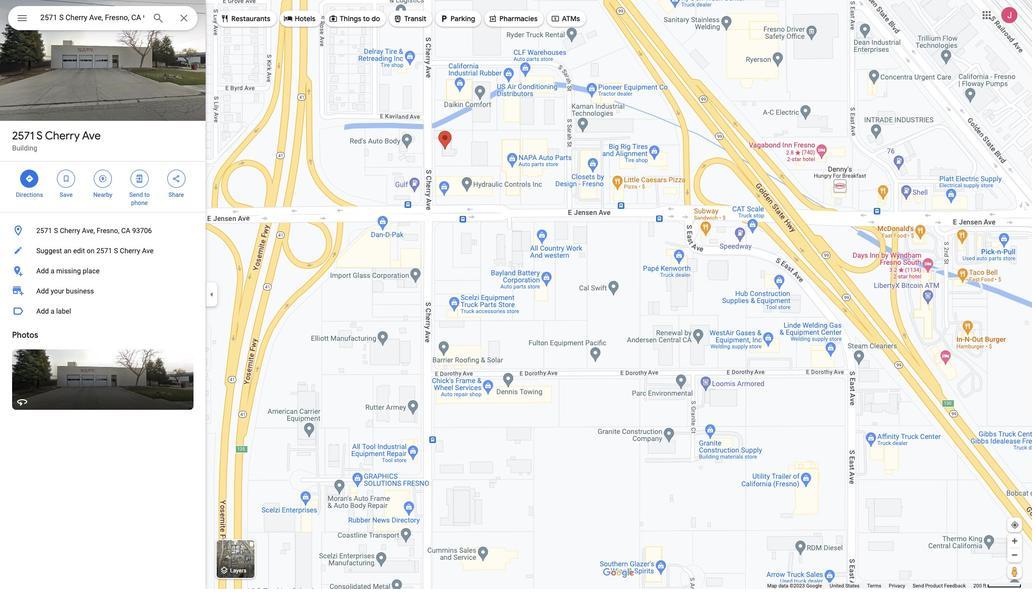 Task type: locate. For each thing, give the bounding box(es) containing it.
s up the building
[[36, 129, 43, 143]]

1 vertical spatial cherry
[[60, 227, 80, 235]]

footer containing map data ©2023 google
[[767, 583, 974, 590]]


[[62, 173, 71, 184]]

0 vertical spatial a
[[51, 267, 54, 275]]

send for send product feedback
[[913, 584, 924, 589]]

0 vertical spatial cherry
[[45, 129, 80, 143]]

ave,
[[82, 227, 95, 235]]

to
[[363, 14, 370, 23], [144, 192, 150, 199]]

2571 S Cherry Ave, Fresno, CA 93706 field
[[8, 6, 198, 30]]

1 vertical spatial a
[[51, 307, 54, 316]]

send
[[129, 192, 143, 199], [913, 584, 924, 589]]

1 a from the top
[[51, 267, 54, 275]]

1 horizontal spatial ave
[[142, 247, 154, 255]]

add left your
[[36, 287, 49, 295]]

business
[[66, 287, 94, 295]]

 search field
[[8, 6, 198, 32]]

phone
[[131, 200, 148, 207]]

a inside button
[[51, 307, 54, 316]]

send for send to phone
[[129, 192, 143, 199]]

2 horizontal spatial s
[[114, 247, 118, 255]]

s down fresno,
[[114, 247, 118, 255]]

cherry up 
[[45, 129, 80, 143]]

add a missing place button
[[0, 261, 206, 281]]

restaurants
[[231, 14, 271, 23]]

cherry down ca
[[120, 247, 140, 255]]

0 vertical spatial send
[[129, 192, 143, 199]]

0 horizontal spatial 2571
[[12, 129, 34, 143]]

1 vertical spatial 2571
[[36, 227, 52, 235]]

a
[[51, 267, 54, 275], [51, 307, 54, 316]]

add down suggest
[[36, 267, 49, 275]]

None field
[[40, 12, 144, 24]]

cherry
[[45, 129, 80, 143], [60, 227, 80, 235], [120, 247, 140, 255]]

add a label button
[[0, 301, 206, 322]]

3 add from the top
[[36, 307, 49, 316]]

to inside  things to do
[[363, 14, 370, 23]]

zoom in image
[[1011, 538, 1019, 545]]

2571 inside 2571 s cherry ave building
[[12, 129, 34, 143]]

add left label
[[36, 307, 49, 316]]

show your location image
[[1011, 521, 1020, 530]]

google account: james peterson  
(james.peterson1902@gmail.com) image
[[1002, 7, 1018, 23]]

2571 s cherry ave, fresno, ca 93706 button
[[0, 221, 206, 241]]

2 a from the top
[[51, 307, 54, 316]]

s
[[36, 129, 43, 143], [54, 227, 58, 235], [114, 247, 118, 255]]

1 vertical spatial add
[[36, 287, 49, 295]]

 atms
[[551, 13, 580, 24]]

on
[[87, 247, 95, 255]]

send left product
[[913, 584, 924, 589]]

1 vertical spatial ave
[[142, 247, 154, 255]]

0 vertical spatial add
[[36, 267, 49, 275]]

2 vertical spatial cherry
[[120, 247, 140, 255]]

1 vertical spatial s
[[54, 227, 58, 235]]

a left label
[[51, 307, 54, 316]]

ave
[[82, 129, 101, 143], [142, 247, 154, 255]]

to up phone on the left top
[[144, 192, 150, 199]]

2 horizontal spatial 2571
[[96, 247, 112, 255]]

actions for 2571 s cherry ave region
[[0, 162, 206, 212]]

send up phone on the left top
[[129, 192, 143, 199]]

add
[[36, 267, 49, 275], [36, 287, 49, 295], [36, 307, 49, 316]]

1 vertical spatial send
[[913, 584, 924, 589]]

1 horizontal spatial send
[[913, 584, 924, 589]]

0 vertical spatial to
[[363, 14, 370, 23]]

cherry left ave,
[[60, 227, 80, 235]]

0 horizontal spatial s
[[36, 129, 43, 143]]

 pharmacies
[[488, 13, 538, 24]]

2571 up the building
[[12, 129, 34, 143]]

add for add your business
[[36, 287, 49, 295]]

2 vertical spatial 2571
[[96, 247, 112, 255]]

1 horizontal spatial to
[[363, 14, 370, 23]]

send product feedback
[[913, 584, 966, 589]]

parking
[[451, 14, 475, 23]]

 things to do
[[329, 13, 380, 24]]

0 horizontal spatial send
[[129, 192, 143, 199]]

a for missing
[[51, 267, 54, 275]]

0 vertical spatial ave
[[82, 129, 101, 143]]

privacy
[[889, 584, 905, 589]]

2571 right on
[[96, 247, 112, 255]]

united states button
[[830, 583, 860, 590]]

transit
[[404, 14, 426, 23]]

ave inside 2571 s cherry ave building
[[82, 129, 101, 143]]

1 add from the top
[[36, 267, 49, 275]]

1 horizontal spatial s
[[54, 227, 58, 235]]

add inside add a missing place button
[[36, 267, 49, 275]]

to left do
[[363, 14, 370, 23]]

0 vertical spatial s
[[36, 129, 43, 143]]

0 horizontal spatial to
[[144, 192, 150, 199]]

collapse side panel image
[[206, 289, 217, 300]]

product
[[926, 584, 943, 589]]

2571
[[12, 129, 34, 143], [36, 227, 52, 235], [96, 247, 112, 255]]

fresno,
[[97, 227, 119, 235]]

ave up 
[[82, 129, 101, 143]]

feedback
[[944, 584, 966, 589]]

add for add a missing place
[[36, 267, 49, 275]]

states
[[846, 584, 860, 589]]

2 add from the top
[[36, 287, 49, 295]]

2 vertical spatial s
[[114, 247, 118, 255]]

send inside send to phone
[[129, 192, 143, 199]]

layers
[[230, 568, 246, 575]]


[[172, 173, 181, 184]]

 button
[[8, 6, 36, 32]]

footer
[[767, 583, 974, 590]]

pharmacies
[[500, 14, 538, 23]]

add inside button
[[36, 307, 49, 316]]

privacy button
[[889, 583, 905, 590]]

 hotels
[[284, 13, 316, 24]]

0 vertical spatial 2571
[[12, 129, 34, 143]]

s up suggest
[[54, 227, 58, 235]]

place
[[83, 267, 100, 275]]

2571 s cherry ave, fresno, ca 93706
[[36, 227, 152, 235]]

cherry for ave,
[[60, 227, 80, 235]]

a left missing
[[51, 267, 54, 275]]

©2023
[[790, 584, 805, 589]]

your
[[51, 287, 64, 295]]

things
[[340, 14, 361, 23]]

add your business
[[36, 287, 94, 295]]

ave down 93706
[[142, 247, 154, 255]]

0 horizontal spatial ave
[[82, 129, 101, 143]]

2571 up suggest
[[36, 227, 52, 235]]

s inside 2571 s cherry ave building
[[36, 129, 43, 143]]

cherry inside 2571 s cherry ave building
[[45, 129, 80, 143]]

1 horizontal spatial 2571
[[36, 227, 52, 235]]

1 vertical spatial to
[[144, 192, 150, 199]]

save
[[60, 192, 73, 199]]

none field inside 2571 s cherry ave, fresno, ca 93706 field
[[40, 12, 144, 24]]

suggest an edit on 2571 s cherry ave button
[[0, 241, 206, 261]]

2 vertical spatial add
[[36, 307, 49, 316]]

a inside add a missing place button
[[51, 267, 54, 275]]

terms button
[[867, 583, 882, 590]]


[[220, 13, 229, 24]]


[[98, 173, 107, 184]]

add inside add your business link
[[36, 287, 49, 295]]

ft
[[983, 584, 987, 589]]

send inside button
[[913, 584, 924, 589]]

send product feedback button
[[913, 583, 966, 590]]



Task type: vqa. For each thing, say whether or not it's contained in the screenshot.
1 in popup button
no



Task type: describe. For each thing, give the bounding box(es) containing it.
200 ft
[[974, 584, 987, 589]]

suggest an edit on 2571 s cherry ave
[[36, 247, 154, 255]]

200 ft button
[[974, 584, 1022, 589]]

add a missing place
[[36, 267, 100, 275]]

photos
[[12, 331, 38, 341]]

do
[[372, 14, 380, 23]]

google maps element
[[0, 0, 1032, 590]]

add a label
[[36, 307, 71, 316]]

suggest
[[36, 247, 62, 255]]

directions
[[16, 192, 43, 199]]

united
[[830, 584, 844, 589]]

united states
[[830, 584, 860, 589]]

add for add a label
[[36, 307, 49, 316]]

edit
[[73, 247, 85, 255]]

2571 s cherry ave building
[[12, 129, 101, 152]]

nearby
[[93, 192, 112, 199]]


[[393, 13, 402, 24]]

s for ave
[[36, 129, 43, 143]]

cherry for ave
[[45, 129, 80, 143]]

2571 for ave,
[[36, 227, 52, 235]]

200
[[974, 584, 982, 589]]

2571 s cherry ave main content
[[0, 0, 206, 590]]

an
[[64, 247, 71, 255]]


[[551, 13, 560, 24]]

hotels
[[295, 14, 316, 23]]


[[16, 11, 28, 25]]

ca
[[121, 227, 130, 235]]


[[135, 173, 144, 184]]

 restaurants
[[220, 13, 271, 24]]

2571 for ave
[[12, 129, 34, 143]]

s for ave,
[[54, 227, 58, 235]]

to inside send to phone
[[144, 192, 150, 199]]

93706
[[132, 227, 152, 235]]

terms
[[867, 584, 882, 589]]

zoom out image
[[1011, 552, 1019, 560]]

a for label
[[51, 307, 54, 316]]

data
[[779, 584, 789, 589]]


[[329, 13, 338, 24]]

label
[[56, 307, 71, 316]]

map
[[767, 584, 777, 589]]


[[488, 13, 498, 24]]

map data ©2023 google
[[767, 584, 822, 589]]

show street view coverage image
[[1008, 565, 1022, 580]]


[[284, 13, 293, 24]]


[[440, 13, 449, 24]]

atms
[[562, 14, 580, 23]]

footer inside google maps 'element'
[[767, 583, 974, 590]]

 transit
[[393, 13, 426, 24]]

missing
[[56, 267, 81, 275]]

add your business link
[[0, 281, 206, 301]]

google
[[806, 584, 822, 589]]


[[25, 173, 34, 184]]

building
[[12, 144, 37, 152]]

ave inside button
[[142, 247, 154, 255]]

send to phone
[[129, 192, 150, 207]]

 parking
[[440, 13, 475, 24]]

share
[[169, 192, 184, 199]]



